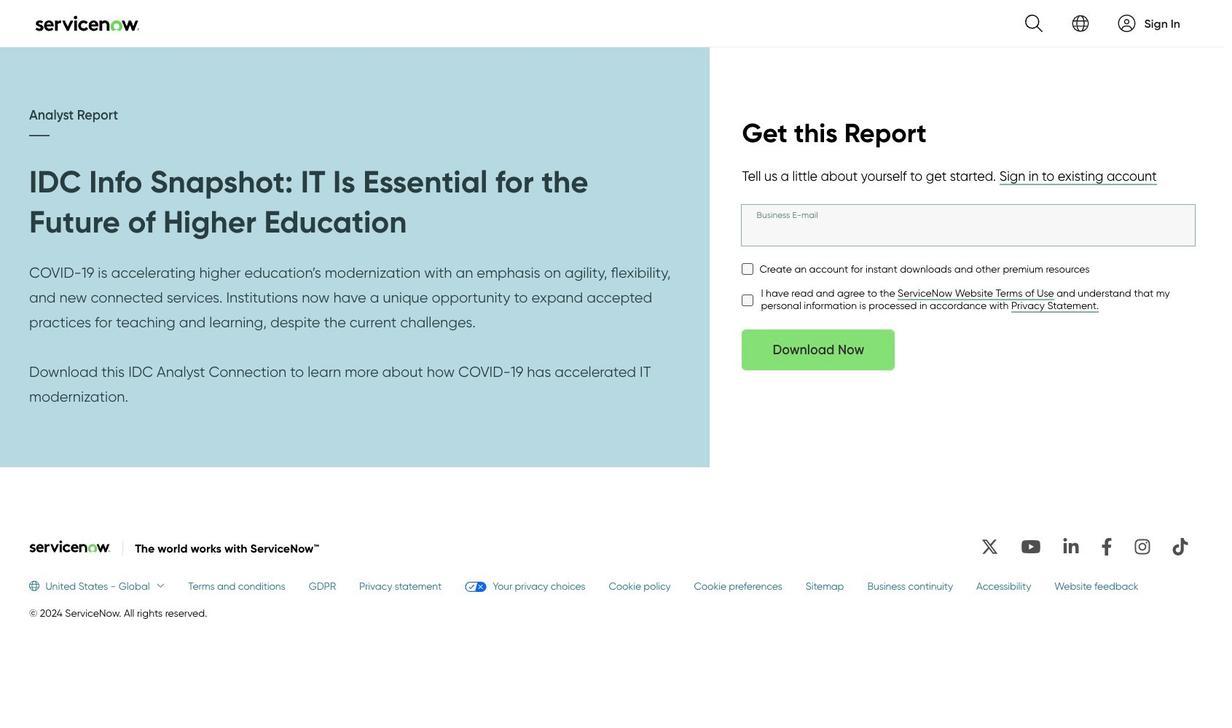 Task type: locate. For each thing, give the bounding box(es) containing it.
facebook image
[[1095, 532, 1120, 561]]

select your country image
[[1072, 15, 1090, 32]]

linkedin image
[[1057, 532, 1086, 561]]

servicenow image
[[35, 15, 140, 32], [29, 541, 111, 553]]

angle down image
[[150, 581, 165, 591]]



Task type: vqa. For each thing, say whether or not it's contained in the screenshot.
bottom 'ServiceNow' image
yes



Task type: describe. For each thing, give the bounding box(es) containing it.
Business E-mail text field
[[742, 205, 1196, 246]]

youtube image
[[1015, 532, 1048, 561]]

instagram image
[[1129, 532, 1158, 561]]

arc image
[[1119, 14, 1136, 32]]

0 vertical spatial servicenow image
[[35, 15, 140, 32]]

tiktok image
[[1166, 532, 1196, 561]]

twitter image
[[975, 532, 1006, 561]]

1 vertical spatial servicenow image
[[29, 541, 111, 553]]

globe image
[[29, 581, 45, 591]]



